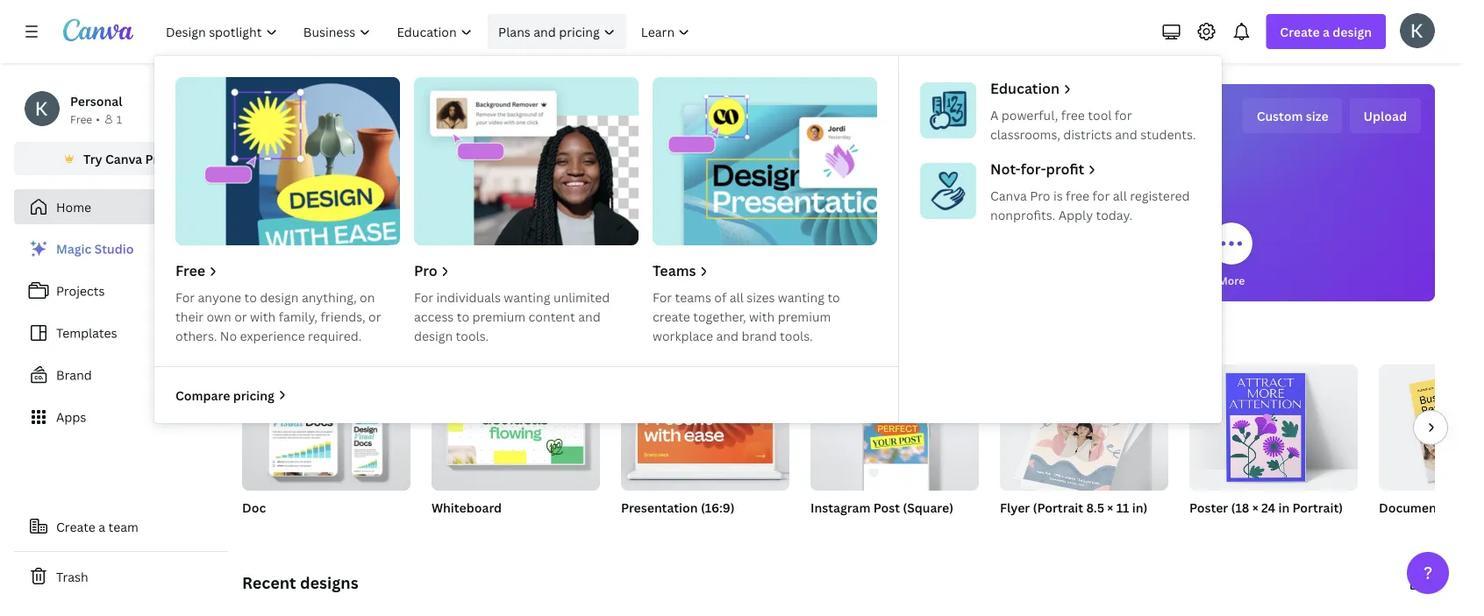 Task type: describe. For each thing, give the bounding box(es) containing it.
for for free
[[175, 289, 195, 306]]

recent
[[242, 572, 296, 594]]

templates
[[56, 325, 117, 342]]

trash
[[56, 569, 88, 586]]

will
[[727, 104, 772, 143]]

presentations
[[705, 273, 776, 288]]

and inside a powerful, free tool for classrooms, districts and students.
[[1115, 126, 1137, 143]]

presentation (16:9) group
[[621, 365, 789, 539]]

today?
[[931, 104, 1030, 143]]

nonprofits.
[[990, 207, 1055, 223]]

0 vertical spatial you
[[778, 104, 830, 143]]

others.
[[175, 328, 217, 344]]

1
[[117, 112, 122, 126]]

to left try...
[[364, 329, 381, 351]]

11
[[1116, 500, 1129, 516]]

for individuals wanting unlimited access to premium content and design tools.
[[414, 289, 610, 344]]

compare pricing link
[[175, 386, 288, 405]]

and inside for teams of all sizes wanting to create together, with premium workplace and brand tools.
[[716, 328, 739, 344]]

whiteboard group
[[432, 365, 600, 539]]

home link
[[14, 189, 228, 225]]

group for whiteboard
[[432, 365, 600, 491]]

family,
[[279, 308, 318, 325]]

anything,
[[302, 289, 357, 306]]

for-
[[1021, 160, 1046, 179]]

custom
[[1257, 107, 1303, 124]]

a for design
[[1323, 23, 1330, 40]]

home
[[56, 199, 91, 215]]

teams
[[675, 289, 711, 306]]

for for not-for-profit
[[1093, 187, 1110, 204]]

flyer (portrait 8.5 × 11 in) group
[[1000, 365, 1168, 539]]

plans and pricing
[[498, 23, 600, 40]]

try canva pro button
[[14, 142, 228, 175]]

what will you design today?
[[647, 104, 1030, 143]]

try...
[[385, 329, 419, 351]]

pro inside canva pro is free for all registered nonprofits. apply today.
[[1030, 187, 1050, 204]]

pricing inside dropdown button
[[559, 23, 600, 40]]

all inside canva pro is free for all registered nonprofits. apply today.
[[1113, 187, 1127, 204]]

(16:9)
[[701, 500, 735, 516]]

to inside for anyone to design anything, on their own or with family, friends, or others. no experience required.
[[244, 289, 257, 306]]

designs
[[300, 572, 358, 594]]

for teams of all sizes wanting to create together, with premium workplace and brand tools.
[[653, 289, 840, 344]]

tools. inside for individuals wanting unlimited access to premium content and design tools.
[[456, 328, 489, 344]]

poster (18 × 24 in portrait) group
[[1189, 358, 1358, 539]]

design inside dropdown button
[[1333, 23, 1372, 40]]

not-
[[990, 160, 1021, 179]]

pricing inside "link"
[[233, 387, 274, 404]]

create a design button
[[1266, 14, 1386, 49]]

friends,
[[321, 308, 365, 325]]

education
[[990, 79, 1060, 98]]

for inside button
[[426, 273, 443, 288]]

size
[[1306, 107, 1328, 124]]

projects
[[56, 283, 105, 300]]

a powerful, free tool for classrooms, districts and students.
[[990, 107, 1196, 143]]

whiteboards button
[[609, 211, 675, 302]]

try
[[83, 150, 102, 167]]

profit
[[1046, 160, 1084, 179]]

plans
[[498, 23, 530, 40]]

whiteboard
[[432, 500, 502, 516]]

poster (18 × 24 in portrait)
[[1189, 500, 1343, 516]]

their
[[175, 308, 204, 325]]

× for (16:9)
[[649, 522, 654, 537]]

together,
[[693, 308, 746, 325]]

more
[[1218, 273, 1245, 288]]

projects link
[[14, 274, 228, 309]]

individuals
[[436, 289, 501, 306]]

access
[[414, 308, 454, 325]]

flyer
[[1000, 500, 1030, 516]]

experience
[[240, 328, 305, 344]]

on
[[360, 289, 375, 306]]

create for create a design
[[1280, 23, 1320, 40]]

for you
[[426, 273, 465, 288]]

to inside for teams of all sizes wanting to create together, with premium workplace and brand tools.
[[828, 289, 840, 306]]

brand
[[56, 367, 92, 384]]

(18
[[1231, 500, 1249, 516]]

own
[[207, 308, 231, 325]]

all inside for teams of all sizes wanting to create together, with premium workplace and brand tools.
[[730, 289, 744, 306]]

group for poster (18 × 24 in portrait)
[[1189, 358, 1358, 491]]

team
[[108, 519, 138, 536]]

brand
[[742, 328, 777, 344]]

•
[[96, 112, 100, 126]]

pro inside button
[[145, 150, 166, 167]]

apps
[[56, 409, 86, 426]]

registered
[[1130, 187, 1190, 204]]

document
[[1379, 500, 1442, 516]]

tools. inside for teams of all sizes wanting to create together, with premium workplace and brand tools.
[[780, 328, 813, 344]]

doc
[[242, 500, 266, 516]]

instagram post (square)
[[810, 500, 954, 516]]

instagram post (square) group
[[810, 365, 979, 539]]

tool
[[1088, 107, 1112, 123]]

try canva pro
[[83, 150, 166, 167]]

group for document (re
[[1379, 365, 1463, 491]]

portrait)
[[1293, 500, 1343, 516]]

premium inside for individuals wanting unlimited access to premium content and design tools.
[[472, 308, 526, 325]]

wanting inside for individuals wanting unlimited access to premium content and design tools.
[[504, 289, 550, 306]]

free inside canva pro is free for all registered nonprofits. apply today.
[[1066, 187, 1090, 204]]

personal
[[70, 93, 122, 109]]

post
[[873, 500, 900, 516]]

trash link
[[14, 560, 228, 595]]

presentations button
[[705, 211, 776, 302]]



Task type: locate. For each thing, give the bounding box(es) containing it.
upload
[[1364, 107, 1407, 124]]

2 or from the left
[[368, 308, 381, 325]]

with for teams
[[749, 308, 775, 325]]

canva inside button
[[105, 150, 142, 167]]

design inside for anyone to design anything, on their own or with family, friends, or others. no experience required.
[[260, 289, 299, 306]]

no
[[220, 328, 237, 344]]

free •
[[70, 112, 100, 126]]

1 horizontal spatial free
[[175, 261, 205, 280]]

free up districts
[[1061, 107, 1085, 123]]

create up the custom size
[[1280, 23, 1320, 40]]

with inside for anyone to design anything, on their own or with family, friends, or others. no experience required.
[[250, 308, 276, 325]]

pro left the is
[[1030, 187, 1050, 204]]

pricing right compare
[[233, 387, 274, 404]]

×
[[1107, 500, 1113, 516], [1252, 500, 1258, 516], [649, 522, 654, 537]]

you right will
[[778, 104, 830, 143]]

custom size button
[[1243, 98, 1343, 133]]

1 horizontal spatial for
[[1115, 107, 1132, 123]]

0 horizontal spatial canva
[[105, 150, 142, 167]]

group for instagram post (square)
[[810, 365, 979, 491]]

1 vertical spatial canva
[[990, 187, 1027, 204]]

and right plans
[[533, 23, 556, 40]]

for
[[426, 273, 443, 288], [175, 289, 195, 306], [414, 289, 433, 306], [653, 289, 672, 306]]

canva right try
[[105, 150, 142, 167]]

to down the individuals
[[457, 308, 469, 325]]

8.5
[[1086, 500, 1104, 516]]

list
[[14, 232, 228, 435]]

upload button
[[1350, 98, 1421, 133]]

magic
[[56, 241, 91, 257]]

create a design
[[1280, 23, 1372, 40]]

a for team
[[99, 519, 105, 536]]

more button
[[1210, 211, 1253, 302]]

studio
[[94, 241, 134, 257]]

all right of
[[730, 289, 744, 306]]

1 vertical spatial free
[[1066, 187, 1090, 204]]

design inside for individuals wanting unlimited access to premium content and design tools.
[[414, 328, 453, 344]]

2 premium from the left
[[778, 308, 831, 325]]

0 vertical spatial pro
[[145, 150, 166, 167]]

plans and pricing menu
[[154, 56, 1222, 424]]

and
[[533, 23, 556, 40], [1115, 126, 1137, 143], [578, 308, 601, 325], [716, 328, 739, 344]]

0 horizontal spatial create
[[56, 519, 96, 536]]

you
[[778, 104, 830, 143], [446, 273, 465, 288]]

free inside a powerful, free tool for classrooms, districts and students.
[[1061, 107, 1085, 123]]

1 or from the left
[[234, 308, 247, 325]]

1 vertical spatial a
[[99, 519, 105, 536]]

want
[[323, 329, 361, 351]]

and inside 'plans and pricing' dropdown button
[[533, 23, 556, 40]]

None search field
[[575, 163, 1102, 198]]

premium
[[472, 308, 526, 325], [778, 308, 831, 325]]

for up today.
[[1093, 187, 1110, 204]]

sizes
[[747, 289, 775, 306]]

1 horizontal spatial premium
[[778, 308, 831, 325]]

1 vertical spatial pricing
[[233, 387, 274, 404]]

1 horizontal spatial pricing
[[559, 23, 600, 40]]

2 horizontal spatial pro
[[1030, 187, 1050, 204]]

(square)
[[903, 500, 954, 516]]

1 vertical spatial for
[[1093, 187, 1110, 204]]

create
[[653, 308, 690, 325]]

canva inside canva pro is free for all registered nonprofits. apply today.
[[990, 187, 1027, 204]]

canva up nonprofits.
[[990, 187, 1027, 204]]

new
[[187, 243, 209, 255]]

group for presentation (16:9)
[[621, 365, 789, 491]]

a
[[1323, 23, 1330, 40], [99, 519, 105, 536]]

1 vertical spatial you
[[446, 273, 465, 288]]

(portrait
[[1033, 500, 1083, 516]]

1 horizontal spatial create
[[1280, 23, 1320, 40]]

templates link
[[14, 316, 228, 351]]

free
[[1061, 107, 1085, 123], [1066, 187, 1090, 204]]

0 vertical spatial free
[[1061, 107, 1085, 123]]

1 horizontal spatial all
[[1113, 187, 1127, 204]]

for inside a powerful, free tool for classrooms, districts and students.
[[1115, 107, 1132, 123]]

create inside create a team button
[[56, 519, 96, 536]]

flyer (portrait 8.5 × 11 in)
[[1000, 500, 1148, 516]]

premium down the individuals
[[472, 308, 526, 325]]

1 tools. from the left
[[456, 328, 489, 344]]

pricing right plans
[[559, 23, 600, 40]]

2 with from the left
[[749, 308, 775, 325]]

list containing magic studio
[[14, 232, 228, 435]]

0 horizontal spatial wanting
[[504, 289, 550, 306]]

premium right together,
[[778, 308, 831, 325]]

0 vertical spatial free
[[70, 112, 92, 126]]

you
[[242, 329, 271, 351]]

1 horizontal spatial or
[[368, 308, 381, 325]]

magic studio
[[56, 241, 134, 257]]

with up experience
[[250, 308, 276, 325]]

you inside button
[[446, 273, 465, 288]]

workplace
[[653, 328, 713, 344]]

what
[[647, 104, 722, 143]]

0 horizontal spatial you
[[446, 273, 465, 288]]

top level navigation element
[[154, 14, 1222, 424]]

and down together,
[[716, 328, 739, 344]]

a
[[990, 107, 999, 123]]

tools. right "brand"
[[780, 328, 813, 344]]

kendall parks image
[[1400, 13, 1435, 48]]

document (re
[[1379, 500, 1463, 516]]

tools. down the individuals
[[456, 328, 489, 344]]

0 horizontal spatial ×
[[649, 522, 654, 537]]

pro
[[145, 150, 166, 167], [1030, 187, 1050, 204], [414, 261, 437, 280]]

(re
[[1445, 500, 1463, 516]]

free inside plans and pricing "menu"
[[175, 261, 205, 280]]

for for teams
[[653, 289, 672, 306]]

with down sizes
[[749, 308, 775, 325]]

pro up home link
[[145, 150, 166, 167]]

× left 24
[[1252, 500, 1258, 516]]

0 vertical spatial a
[[1323, 23, 1330, 40]]

0 horizontal spatial with
[[250, 308, 276, 325]]

1080
[[656, 522, 683, 537]]

wanting up content
[[504, 289, 550, 306]]

× left 11 at the bottom
[[1107, 500, 1113, 516]]

free for free •
[[70, 112, 92, 126]]

to right sizes
[[828, 289, 840, 306]]

0 vertical spatial canva
[[105, 150, 142, 167]]

create a team
[[56, 519, 138, 536]]

0 vertical spatial for
[[1115, 107, 1132, 123]]

free
[[70, 112, 92, 126], [175, 261, 205, 280]]

in
[[1278, 500, 1290, 516]]

or right own
[[234, 308, 247, 325]]

in)
[[1132, 500, 1148, 516]]

districts
[[1063, 126, 1112, 143]]

compare pricing
[[175, 387, 274, 404]]

1 vertical spatial free
[[175, 261, 205, 280]]

and inside for individuals wanting unlimited access to premium content and design tools.
[[578, 308, 601, 325]]

1 horizontal spatial wanting
[[778, 289, 825, 306]]

1 horizontal spatial a
[[1323, 23, 1330, 40]]

free down new
[[175, 261, 205, 280]]

for you button
[[425, 211, 467, 302]]

unlimited
[[553, 289, 610, 306]]

group
[[1189, 358, 1358, 491], [242, 365, 411, 491], [432, 365, 600, 491], [621, 365, 789, 491], [810, 365, 979, 491], [1000, 365, 1168, 497], [1379, 365, 1463, 491]]

× right 1920
[[649, 522, 654, 537]]

all up today.
[[1113, 187, 1127, 204]]

0 horizontal spatial for
[[1093, 187, 1110, 204]]

for inside for individuals wanting unlimited access to premium content and design tools.
[[414, 289, 433, 306]]

content
[[529, 308, 575, 325]]

1 premium from the left
[[472, 308, 526, 325]]

wanting inside for teams of all sizes wanting to create together, with premium workplace and brand tools.
[[778, 289, 825, 306]]

for for pro
[[414, 289, 433, 306]]

0 horizontal spatial all
[[730, 289, 744, 306]]

1 horizontal spatial ×
[[1107, 500, 1113, 516]]

with for free
[[250, 308, 276, 325]]

for
[[1115, 107, 1132, 123], [1093, 187, 1110, 204]]

with inside for teams of all sizes wanting to create together, with premium workplace and brand tools.
[[749, 308, 775, 325]]

pricing
[[559, 23, 600, 40], [233, 387, 274, 404]]

0 horizontal spatial premium
[[472, 308, 526, 325]]

for inside for anyone to design anything, on their own or with family, friends, or others. no experience required.
[[175, 289, 195, 306]]

create a team button
[[14, 510, 228, 545]]

0 vertical spatial create
[[1280, 23, 1320, 40]]

× inside presentation (16:9) 1920 × 1080 px
[[649, 522, 654, 537]]

0 horizontal spatial pricing
[[233, 387, 274, 404]]

a inside dropdown button
[[1323, 23, 1330, 40]]

compare
[[175, 387, 230, 404]]

pro up access
[[414, 261, 437, 280]]

0 horizontal spatial tools.
[[456, 328, 489, 344]]

1 with from the left
[[250, 308, 276, 325]]

for for education
[[1115, 107, 1132, 123]]

create for create a team
[[56, 519, 96, 536]]

1 horizontal spatial pro
[[414, 261, 437, 280]]

× for (portrait
[[1107, 500, 1113, 516]]

0 vertical spatial pricing
[[559, 23, 600, 40]]

you might want to try...
[[242, 329, 419, 351]]

1 horizontal spatial with
[[749, 308, 775, 325]]

0 horizontal spatial or
[[234, 308, 247, 325]]

to inside for individuals wanting unlimited access to premium content and design tools.
[[457, 308, 469, 325]]

or down the on
[[368, 308, 381, 325]]

free up apply
[[1066, 187, 1090, 204]]

and down unlimited
[[578, 308, 601, 325]]

free left •
[[70, 112, 92, 126]]

classrooms,
[[990, 126, 1060, 143]]

of
[[714, 289, 727, 306]]

1 vertical spatial pro
[[1030, 187, 1050, 204]]

presentation (16:9) 1920 × 1080 px
[[621, 500, 735, 537]]

apply
[[1058, 207, 1093, 223]]

0 horizontal spatial free
[[70, 112, 92, 126]]

1 wanting from the left
[[504, 289, 550, 306]]

presentation
[[621, 500, 698, 516]]

today.
[[1096, 207, 1133, 223]]

1 vertical spatial all
[[730, 289, 744, 306]]

a up size
[[1323, 23, 1330, 40]]

students.
[[1140, 126, 1196, 143]]

24
[[1261, 500, 1276, 516]]

create inside the create a design dropdown button
[[1280, 23, 1320, 40]]

with
[[250, 308, 276, 325], [749, 308, 775, 325]]

0 horizontal spatial a
[[99, 519, 105, 536]]

wanting
[[504, 289, 550, 306], [778, 289, 825, 306]]

create left team
[[56, 519, 96, 536]]

1 horizontal spatial tools.
[[780, 328, 813, 344]]

1920
[[621, 522, 646, 537]]

1 horizontal spatial you
[[778, 104, 830, 143]]

you up the individuals
[[446, 273, 465, 288]]

free for free
[[175, 261, 205, 280]]

anyone
[[198, 289, 241, 306]]

a left team
[[99, 519, 105, 536]]

wanting right sizes
[[778, 289, 825, 306]]

a inside button
[[99, 519, 105, 536]]

for right tool
[[1115, 107, 1132, 123]]

all
[[1113, 187, 1127, 204], [730, 289, 744, 306]]

for inside for teams of all sizes wanting to create together, with premium workplace and brand tools.
[[653, 289, 672, 306]]

1 vertical spatial create
[[56, 519, 96, 536]]

might
[[275, 329, 319, 351]]

2 tools. from the left
[[780, 328, 813, 344]]

doc group
[[242, 365, 411, 539]]

document (responsive) group
[[1379, 365, 1463, 539]]

2 vertical spatial pro
[[414, 261, 437, 280]]

2 wanting from the left
[[778, 289, 825, 306]]

canva
[[105, 150, 142, 167], [990, 187, 1027, 204]]

2 horizontal spatial ×
[[1252, 500, 1258, 516]]

instagram
[[810, 500, 870, 516]]

0 horizontal spatial pro
[[145, 150, 166, 167]]

canva pro is free for all registered nonprofits. apply today.
[[990, 187, 1190, 223]]

1 horizontal spatial canva
[[990, 187, 1027, 204]]

not-for-profit
[[990, 160, 1084, 179]]

or
[[234, 308, 247, 325], [368, 308, 381, 325]]

poster
[[1189, 500, 1228, 516]]

recent designs
[[242, 572, 358, 594]]

group for flyer (portrait 8.5 × 11 in)
[[1000, 365, 1168, 497]]

to right anyone
[[244, 289, 257, 306]]

premium inside for teams of all sizes wanting to create together, with premium workplace and brand tools.
[[778, 308, 831, 325]]

for inside canva pro is free for all registered nonprofits. apply today.
[[1093, 187, 1110, 204]]

0 vertical spatial all
[[1113, 187, 1127, 204]]

and right districts
[[1115, 126, 1137, 143]]



Task type: vqa. For each thing, say whether or not it's contained in the screenshot.
presentation (16:9) 1920 × 1080 px
yes



